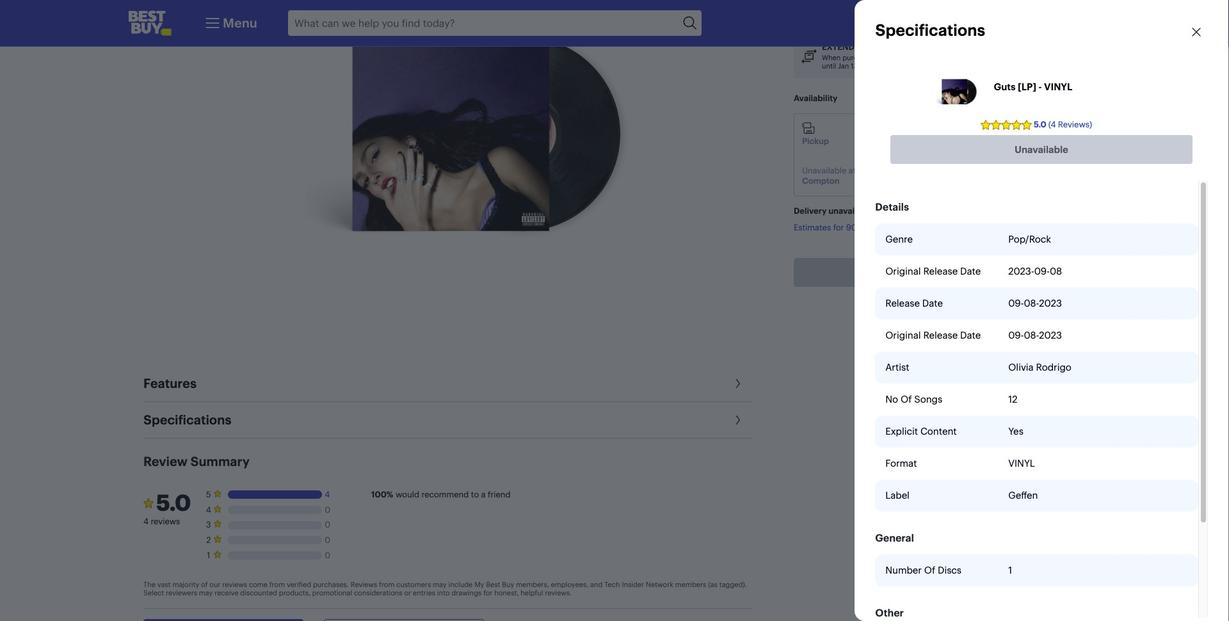 Task type: vqa. For each thing, say whether or not it's contained in the screenshot.


Task type: describe. For each thing, give the bounding box(es) containing it.
reviews.
[[545, 589, 572, 598]]

now
[[880, 53, 894, 62]]

rodrigo
[[1037, 361, 1072, 374]]

purchased
[[843, 53, 878, 62]]

0 horizontal spatial may
[[199, 589, 213, 598]]

of for no
[[901, 393, 912, 406]]

to
[[471, 490, 479, 500]]

insider
[[622, 580, 645, 589]]

number
[[886, 565, 922, 577]]

return
[[906, 42, 940, 52]]

buy
[[502, 580, 515, 589]]

100 % would recommend to a friend
[[372, 490, 511, 500]]

5
[[206, 490, 211, 500]]

discs
[[938, 565, 962, 577]]

geffen
[[1009, 490, 1038, 502]]

release for 09-08-2023
[[924, 329, 958, 342]]

delivery unavailable for this item
[[794, 206, 924, 216]]

anytime
[[1030, 53, 1056, 62]]

08- for original release date
[[1024, 329, 1040, 342]]

reviewers
[[166, 589, 197, 598]]

honest,
[[495, 589, 519, 598]]

general
[[876, 532, 915, 545]]

can
[[964, 53, 976, 62]]

until
[[822, 61, 837, 70]]

4 reviews
[[143, 516, 180, 527]]

no of songs
[[886, 393, 943, 406]]

at
[[849, 165, 857, 175]]

summary
[[191, 454, 250, 470]]

caret-right icon image for specifications
[[730, 413, 746, 428]]

delivery for delivery
[[881, 136, 914, 146]]

receive
[[215, 589, 239, 598]]

main element
[[202, 10, 258, 36]]

best
[[486, 580, 501, 589]]

this inside 'extended holiday return period when purchased now through dec 30, you can return this item anytime until jan 13.'
[[1000, 53, 1012, 62]]

0 vertical spatial unavailable button
[[891, 135, 1193, 164]]

close image
[[1191, 26, 1204, 38]]

[lp]
[[1018, 80, 1037, 93]]

period
[[941, 42, 972, 52]]

pickup
[[803, 136, 830, 146]]

release date
[[886, 297, 943, 310]]

customers
[[397, 580, 431, 589]]

the
[[143, 580, 156, 589]]

review summary
[[143, 454, 250, 470]]

date for 2023-09-08
[[961, 265, 981, 277]]

through
[[895, 53, 922, 62]]

1 from from the left
[[270, 580, 285, 589]]

our
[[210, 580, 221, 589]]

other
[[876, 607, 904, 620]]

verified
[[287, 580, 311, 589]]

details
[[876, 200, 909, 213]]

2 vertical spatial unavailable
[[894, 266, 947, 279]]

products,
[[279, 589, 311, 598]]

original release date for 2023-09-08
[[886, 265, 981, 277]]

(4
[[1049, 119, 1057, 130]]

pop/rock
[[1009, 233, 1052, 245]]

0 vertical spatial 4
[[325, 490, 330, 500]]

1 vertical spatial release
[[886, 297, 920, 310]]

$31.99
[[794, 7, 854, 30]]

compton
[[803, 175, 840, 185]]

and
[[591, 580, 603, 589]]

reviews inside "the vast majority of our reviews come from verified purchases. reviews from customers may include my best buy members, employees, and tech insider network members (as tagged). select reviewers may receive discounted products, promotional considerations or entries into drawings for honest, helpful reviews."
[[222, 580, 247, 589]]

delivery button
[[872, 113, 944, 197]]

dec 30,
[[923, 53, 949, 62]]

number of discs
[[886, 565, 962, 577]]

caret-right icon image for features
[[730, 376, 746, 392]]

2
[[206, 535, 211, 545]]

a
[[481, 490, 486, 500]]

2023-09-08
[[1009, 265, 1063, 277]]

guts [lp] - vinyl
[[994, 80, 1073, 93]]

1 vertical spatial 4
[[206, 505, 211, 515]]

0 horizontal spatial this
[[890, 206, 904, 216]]

5.0 for 5.0
[[156, 490, 191, 517]]

reviews)
[[1059, 119, 1093, 130]]

2023 for original release date
[[1040, 329, 1062, 342]]

extended holiday return period heading
[[822, 42, 1063, 52]]

1 horizontal spatial specifications
[[876, 20, 986, 40]]

(as
[[709, 580, 718, 589]]

employees,
[[551, 580, 589, 589]]

2023-
[[1009, 265, 1035, 277]]

for inside "the vast majority of our reviews come from verified purchases. reviews from customers may include my best buy members, employees, and tech insider network members (as tagged). select reviewers may receive discounted products, promotional considerations or entries into drawings for honest, helpful reviews."
[[484, 589, 493, 598]]

guts
[[994, 80, 1016, 93]]

specifications inside button
[[143, 412, 232, 428]]

0 vertical spatial reviews
[[151, 516, 180, 527]]

tech
[[605, 580, 620, 589]]

helpful
[[521, 589, 544, 598]]

explicit content
[[886, 425, 957, 438]]

08- for release date
[[1024, 297, 1040, 310]]

come
[[249, 580, 268, 589]]

format
[[886, 457, 917, 470]]

network
[[646, 580, 674, 589]]

no
[[886, 393, 899, 406]]

guts [lp] - vinyl image
[[936, 69, 982, 115]]



Task type: locate. For each thing, give the bounding box(es) containing it.
0 vertical spatial of
[[901, 393, 912, 406]]

Type to search. Navigate forward to hear suggestions text field
[[288, 10, 680, 36]]

1 original from the top
[[886, 265, 921, 277]]

2 from from the left
[[379, 580, 395, 589]]

vinyl up geffen
[[1009, 457, 1035, 470]]

unavailable left the at
[[803, 165, 847, 175]]

1 09-08-2023 from the top
[[1009, 297, 1062, 310]]

entries
[[413, 589, 436, 598]]

-
[[1039, 80, 1043, 93]]

09- for release date
[[1009, 297, 1024, 310]]

genre
[[886, 233, 913, 245]]

2 08- from the top
[[1024, 329, 1040, 342]]

0 horizontal spatial specifications
[[143, 412, 232, 428]]

tagged).
[[720, 580, 747, 589]]

1 vertical spatial vinyl
[[1009, 457, 1035, 470]]

0 vertical spatial item
[[1014, 53, 1028, 62]]

1 horizontal spatial 1
[[1009, 565, 1013, 577]]

1 horizontal spatial may
[[433, 580, 447, 589]]

1 vertical spatial unavailable
[[803, 165, 847, 175]]

members
[[676, 580, 707, 589]]

1 right discs on the bottom right of the page
[[1009, 565, 1013, 577]]

2023 up rodrigo
[[1040, 329, 1062, 342]]

original release date
[[886, 265, 981, 277], [886, 329, 981, 342]]

0 for 3
[[325, 520, 331, 530]]

original release date up release date
[[886, 265, 981, 277]]

0 horizontal spatial vinyl
[[1009, 457, 1035, 470]]

vinyl right -
[[1045, 80, 1073, 93]]

09- down the pop/rock
[[1035, 265, 1050, 277]]

1 vertical spatial date
[[923, 297, 943, 310]]

0
[[325, 505, 331, 515], [325, 520, 331, 530], [325, 535, 331, 545], [325, 550, 331, 560]]

08- up olivia rodrigo
[[1024, 329, 1040, 342]]

reviews right our
[[222, 580, 247, 589]]

1 vertical spatial original release date
[[886, 329, 981, 342]]

1 vertical spatial 09-08-2023
[[1009, 329, 1062, 342]]

delivery inside delivery button
[[881, 136, 914, 146]]

2 horizontal spatial 4
[[325, 490, 330, 500]]

for left the honest,
[[484, 589, 493, 598]]

when
[[822, 53, 841, 62]]

explicit
[[886, 425, 918, 438]]

from left or
[[379, 580, 395, 589]]

2 09-08-2023 from the top
[[1009, 329, 1062, 342]]

olivia rodrigo
[[1009, 361, 1072, 374]]

1 horizontal spatial from
[[379, 580, 395, 589]]

09- down '2023-'
[[1009, 297, 1024, 310]]

friend
[[488, 490, 511, 500]]

0 horizontal spatial reviews
[[151, 516, 180, 527]]

features button
[[143, 366, 753, 402]]

drawings
[[452, 589, 482, 598]]

0 horizontal spatial from
[[270, 580, 285, 589]]

majority
[[173, 580, 199, 589]]

for right "unavailable"
[[876, 206, 888, 216]]

vinyl
[[1045, 80, 1073, 93], [1009, 457, 1035, 470]]

1 vertical spatial delivery
[[794, 206, 827, 216]]

0 vertical spatial caret-right icon image
[[730, 376, 746, 392]]

0 vertical spatial original release date
[[886, 265, 981, 277]]

1 0 from the top
[[325, 505, 331, 515]]

4 left 100
[[325, 490, 330, 500]]

original for 2023-09-08
[[886, 265, 921, 277]]

include
[[449, 580, 473, 589]]

holiday
[[868, 42, 905, 52]]

1 vertical spatial item
[[906, 206, 924, 216]]

5.0 left "5"
[[156, 490, 191, 517]]

this up genre
[[890, 206, 904, 216]]

label
[[886, 490, 910, 502]]

promotional
[[312, 589, 352, 598]]

0 vertical spatial this
[[1000, 53, 1012, 62]]

considerations
[[354, 589, 403, 598]]

the vast majority of our reviews come from verified purchases. reviews from customers may include my best buy members, employees, and tech insider network members (as tagged). select reviewers may receive discounted products, promotional considerations or entries into drawings for honest, helpful reviews.
[[143, 580, 747, 598]]

0 vertical spatial original
[[886, 265, 921, 277]]

4 left 3
[[143, 516, 149, 527]]

1 vertical spatial 08-
[[1024, 329, 1040, 342]]

original down genre
[[886, 265, 921, 277]]

0 vertical spatial specifications
[[876, 20, 986, 40]]

2 vertical spatial release
[[924, 329, 958, 342]]

features
[[143, 375, 197, 392]]

songs
[[915, 393, 943, 406]]

4 down "5"
[[206, 505, 211, 515]]

1 vertical spatial caret-right icon image
[[730, 413, 746, 428]]

2 0 from the top
[[325, 520, 331, 530]]

unavailable down (4
[[1015, 143, 1069, 155]]

1 vertical spatial 1
[[1009, 565, 1013, 577]]

delivery
[[881, 136, 914, 146], [794, 206, 827, 216]]

this right return
[[1000, 53, 1012, 62]]

specifications down features
[[143, 412, 232, 428]]

0 horizontal spatial of
[[901, 393, 912, 406]]

0 horizontal spatial 4
[[143, 516, 149, 527]]

2023 for release date
[[1040, 297, 1062, 310]]

09-08-2023 for original release date
[[1009, 329, 1062, 342]]

date
[[961, 265, 981, 277], [923, 297, 943, 310], [961, 329, 981, 342]]

0 vertical spatial vinyl
[[1045, 80, 1073, 93]]

original for 09-08-2023
[[886, 329, 921, 342]]

olivia
[[1009, 361, 1034, 374]]

08
[[1050, 265, 1063, 277]]

0 vertical spatial 09-08-2023
[[1009, 297, 1062, 310]]

return
[[978, 53, 998, 62]]

3
[[206, 520, 211, 530]]

unavailable button down (4
[[891, 135, 1193, 164]]

1 horizontal spatial this
[[1000, 53, 1012, 62]]

discounted
[[240, 589, 277, 598]]

1 vertical spatial for
[[484, 589, 493, 598]]

may left include at the bottom of page
[[433, 580, 447, 589]]

item inside 'extended holiday return period when purchased now through dec 30, you can return this item anytime until jan 13.'
[[1014, 53, 1028, 62]]

of for number
[[925, 565, 936, 577]]

%
[[387, 490, 393, 500]]

extended holiday return period when purchased now through dec 30, you can return this item anytime until jan 13.
[[822, 42, 1056, 70]]

3 0 from the top
[[325, 535, 331, 545]]

reviews
[[351, 580, 377, 589]]

1 vertical spatial reviews
[[222, 580, 247, 589]]

1 original release date from the top
[[886, 265, 981, 277]]

1 horizontal spatial reviews
[[222, 580, 247, 589]]

release for 2023-09-08
[[924, 265, 958, 277]]

100
[[372, 490, 387, 500]]

0 vertical spatial release
[[924, 265, 958, 277]]

0 horizontal spatial delivery
[[794, 206, 827, 216]]

2 vertical spatial 09-
[[1009, 329, 1024, 342]]

into
[[437, 589, 450, 598]]

2 horizontal spatial unavailable
[[1015, 143, 1069, 155]]

from right come
[[270, 580, 285, 589]]

1 horizontal spatial unavailable
[[894, 266, 947, 279]]

09-08-2023 up olivia rodrigo
[[1009, 329, 1062, 342]]

1 horizontal spatial 5.0
[[1034, 119, 1047, 130]]

of
[[201, 580, 208, 589]]

original release date down release date
[[886, 329, 981, 342]]

09- up 'olivia'
[[1009, 329, 1024, 342]]

yes
[[1009, 425, 1024, 438]]

0 horizontal spatial unavailable
[[803, 165, 847, 175]]

0 vertical spatial 2023
[[1040, 297, 1062, 310]]

0 vertical spatial 09-
[[1035, 265, 1050, 277]]

caret-right icon image
[[730, 376, 746, 392], [730, 413, 746, 428]]

select
[[143, 589, 164, 598]]

1 caret-right icon image from the top
[[730, 376, 746, 392]]

caret-right icon image inside the specifications button
[[730, 413, 746, 428]]

of left discs on the bottom right of the page
[[925, 565, 936, 577]]

of right no at the bottom right of page
[[901, 393, 912, 406]]

2 original release date from the top
[[886, 329, 981, 342]]

5.0 for 5.0 (4 reviews)
[[1034, 119, 1047, 130]]

would
[[396, 490, 420, 500]]

0 horizontal spatial 5.0
[[156, 490, 191, 517]]

1 horizontal spatial 4
[[206, 505, 211, 515]]

artist
[[886, 361, 910, 374]]

from
[[270, 580, 285, 589], [379, 580, 395, 589]]

specifications
[[876, 20, 986, 40], [143, 412, 232, 428]]

1 horizontal spatial item
[[1014, 53, 1028, 62]]

09-08-2023
[[1009, 297, 1062, 310], [1009, 329, 1062, 342]]

1 vertical spatial of
[[925, 565, 936, 577]]

2 caret-right icon image from the top
[[730, 413, 746, 428]]

5.0 (4 reviews)
[[1034, 119, 1093, 130]]

1 horizontal spatial vinyl
[[1045, 80, 1073, 93]]

2 vertical spatial date
[[961, 329, 981, 342]]

content
[[921, 425, 957, 438]]

0 horizontal spatial 1
[[207, 550, 210, 560]]

specifications up return
[[876, 20, 986, 40]]

reviews left 3
[[151, 516, 180, 527]]

unavailable at compton
[[803, 165, 859, 185]]

4 0 from the top
[[325, 550, 331, 560]]

0 vertical spatial date
[[961, 265, 981, 277]]

0 for 1
[[325, 550, 331, 560]]

1 vertical spatial 2023
[[1040, 329, 1062, 342]]

0 vertical spatial delivery
[[881, 136, 914, 146]]

1 vertical spatial specifications
[[143, 412, 232, 428]]

1 vertical spatial 09-
[[1009, 297, 1024, 310]]

1 horizontal spatial delivery
[[881, 136, 914, 146]]

1 08- from the top
[[1024, 297, 1040, 310]]

0 vertical spatial 08-
[[1024, 297, 1040, 310]]

purchases.
[[313, 580, 349, 589]]

09- for original release date
[[1009, 329, 1024, 342]]

recommend
[[422, 490, 469, 500]]

1 horizontal spatial of
[[925, 565, 936, 577]]

or
[[404, 589, 411, 598]]

1 2023 from the top
[[1040, 297, 1062, 310]]

1 vertical spatial original
[[886, 329, 921, 342]]

may left receive
[[199, 589, 213, 598]]

unavailable inside unavailable at compton
[[803, 165, 847, 175]]

0 vertical spatial 5.0
[[1034, 119, 1047, 130]]

2 2023 from the top
[[1040, 329, 1062, 342]]

2 original from the top
[[886, 329, 921, 342]]

08- down the 2023-09-08
[[1024, 297, 1040, 310]]

you
[[951, 53, 963, 62]]

0 vertical spatial 1
[[207, 550, 210, 560]]

0 vertical spatial for
[[876, 206, 888, 216]]

0 horizontal spatial item
[[906, 206, 924, 216]]

12
[[1009, 393, 1018, 406]]

2 vertical spatial 4
[[143, 516, 149, 527]]

0 for 2
[[325, 535, 331, 545]]

item up genre
[[906, 206, 924, 216]]

may
[[433, 580, 447, 589], [199, 589, 213, 598]]

2023
[[1040, 297, 1062, 310], [1040, 329, 1062, 342]]

jan 13.
[[839, 61, 860, 70]]

0 for 4
[[325, 505, 331, 515]]

1 down 2
[[207, 550, 210, 560]]

reviews
[[151, 516, 180, 527], [222, 580, 247, 589]]

original release date for 09-08-2023
[[886, 329, 981, 342]]

0 vertical spatial unavailable
[[1015, 143, 1069, 155]]

0 horizontal spatial for
[[484, 589, 493, 598]]

1 vertical spatial unavailable button
[[794, 258, 1047, 287]]

my
[[475, 580, 484, 589]]

5.0 left (4
[[1034, 119, 1047, 130]]

unavailable button up release date
[[794, 258, 1047, 287]]

bestbuy.com image
[[128, 10, 172, 36]]

1 vertical spatial 5.0
[[156, 490, 191, 517]]

this
[[1000, 53, 1012, 62], [890, 206, 904, 216]]

1 horizontal spatial for
[[876, 206, 888, 216]]

members,
[[516, 580, 549, 589]]

date for 09-08-2023
[[961, 329, 981, 342]]

caret-right icon image inside features button
[[730, 376, 746, 392]]

specifications button
[[143, 402, 753, 438]]

extended
[[822, 42, 866, 52]]

vast
[[157, 580, 171, 589]]

item left anytime
[[1014, 53, 1028, 62]]

original up artist
[[886, 329, 921, 342]]

unavailable up release date
[[894, 266, 947, 279]]

delivery for delivery unavailable for this item
[[794, 206, 827, 216]]

for
[[876, 206, 888, 216], [484, 589, 493, 598]]

2023 down 08
[[1040, 297, 1062, 310]]

09-08-2023 down the 2023-09-08
[[1009, 297, 1062, 310]]

1 vertical spatial this
[[890, 206, 904, 216]]

release
[[924, 265, 958, 277], [886, 297, 920, 310], [924, 329, 958, 342]]

09-08-2023 for release date
[[1009, 297, 1062, 310]]



